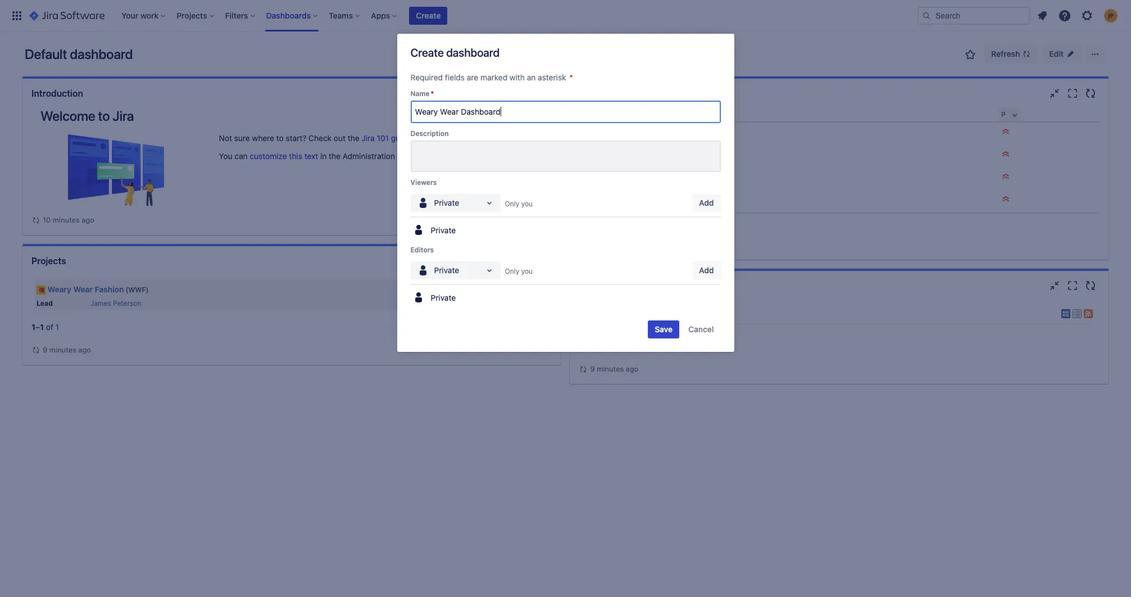 Task type: vqa. For each thing, say whether or not it's contained in the screenshot.
the rightmost 'dashboard'
yes



Task type: describe. For each thing, give the bounding box(es) containing it.
– for 4
[[587, 217, 592, 227]]

1 – 4 of 4
[[583, 217, 614, 227]]

dashboard for create dashboard
[[446, 46, 500, 59]]

add button for editors
[[693, 261, 721, 279]]

ago for introduction
[[82, 215, 94, 224]]

introduction region
[[31, 108, 552, 226]]

star default dashboard image
[[964, 48, 978, 61]]

asterisk
[[538, 73, 566, 82]]

create button
[[409, 6, 448, 24]]

welcome to jira
[[40, 108, 134, 124]]

no activity was found
[[589, 330, 662, 339]]

lead
[[37, 299, 53, 307]]

save button
[[648, 320, 680, 338]]

1 – 1 of 1
[[31, 322, 59, 332]]

0 horizontal spatial design
[[629, 128, 654, 137]]

this
[[289, 151, 302, 161]]

1 highest image from the top
[[1002, 150, 1011, 159]]

.
[[518, 133, 520, 143]]

maximize assigned to me image
[[1066, 87, 1080, 100]]

0 horizontal spatial jira
[[113, 108, 134, 124]]

Search field
[[918, 6, 1031, 24]]

weary inside projects region
[[48, 284, 71, 294]]

site
[[716, 128, 729, 137]]

10
[[43, 215, 51, 224]]

activity
[[601, 330, 625, 339]]

peterson
[[113, 299, 141, 307]]

1 4 from the left
[[592, 217, 597, 227]]

create for create dashboard
[[411, 46, 444, 59]]

cancel
[[689, 324, 714, 334]]

check
[[309, 133, 332, 143]]

jira 101 guide link
[[362, 133, 411, 143]]

ago for activity streams
[[626, 365, 639, 374]]

private up editors
[[431, 226, 456, 235]]

james peterson
[[91, 299, 141, 307]]

brainstorm
[[629, 173, 669, 182]]

private right editors 'text field'
[[434, 265, 459, 275]]

introduction
[[31, 88, 83, 98]]

course
[[493, 133, 518, 143]]

administration
[[343, 151, 395, 161]]

atlassian
[[429, 133, 462, 143]]

add for editors
[[699, 265, 714, 275]]

james peterson link
[[91, 299, 141, 307]]

customize
[[250, 151, 287, 161]]

2 highest image from the top
[[1002, 172, 1011, 181]]

atlassian training course link
[[429, 133, 518, 143]]

– for 1
[[35, 322, 40, 332]]

search image
[[923, 11, 932, 20]]

1 inside assigned to me region
[[583, 217, 587, 227]]

activity streams
[[579, 280, 648, 290]]

description
[[411, 129, 449, 138]]

the inside assigned to me region
[[657, 128, 668, 137]]

fields
[[445, 73, 465, 82]]

name *
[[411, 89, 434, 98]]

3
[[620, 173, 625, 182]]

product listing design silos
[[629, 150, 731, 160]]

streams
[[613, 280, 648, 290]]

1 link
[[55, 322, 59, 332]]

guide
[[391, 133, 411, 143]]

not
[[219, 133, 232, 143]]

an
[[527, 73, 536, 82]]

9 minutes ago for projects
[[43, 345, 91, 354]]

only you for viewers
[[505, 200, 533, 208]]

found
[[642, 330, 662, 339]]

sure
[[234, 133, 250, 143]]

private down editors
[[431, 293, 456, 303]]

are
[[467, 73, 479, 82]]

of for 1
[[46, 322, 53, 332]]

wear inside assigned to me region
[[695, 128, 714, 137]]

cancel button
[[682, 320, 721, 338]]

not sure where to start? check out the jira 101 guide and atlassian training course .
[[219, 133, 520, 143]]

create dashboard
[[411, 46, 500, 59]]

customize this text link
[[250, 151, 318, 161]]

Description text field
[[411, 141, 721, 172]]

create banner
[[0, 0, 1132, 31]]

Viewers text field
[[416, 197, 418, 209]]

and
[[414, 133, 427, 143]]

1 horizontal spatial *
[[570, 73, 573, 82]]

company
[[612, 307, 661, 320]]

silos
[[714, 150, 731, 160]]

Editors text field
[[416, 265, 418, 276]]

an arrow curved in a circular way on the button that refreshes the dashboard image for activity streams
[[579, 365, 588, 374]]

you can customize this text in the administration section.
[[219, 151, 426, 161]]

edit link
[[1043, 45, 1082, 63]]

fashion
[[95, 284, 124, 294]]

welcome
[[40, 108, 95, 124]]

only you for editors
[[505, 267, 533, 275]]

you
[[219, 151, 233, 161]]

accessories
[[671, 173, 715, 182]]



Task type: locate. For each thing, give the bounding box(es) containing it.
ago right 10
[[82, 215, 94, 224]]

4
[[592, 217, 597, 227], [609, 217, 614, 227]]

marked
[[481, 73, 508, 82]]

listing
[[660, 150, 684, 160]]

2 vertical spatial an arrow curved in a circular way on the button that refreshes the dashboard image
[[579, 365, 588, 374]]

– inside assigned to me region
[[587, 217, 592, 227]]

1 dashboard from the left
[[70, 46, 133, 62]]

minutes right 10
[[53, 215, 80, 224]]

activity
[[579, 280, 611, 290]]

1 horizontal spatial jira
[[362, 133, 375, 143]]

2 open image from the top
[[483, 264, 496, 277]]

add button
[[693, 194, 721, 212], [693, 261, 721, 279]]

0 horizontal spatial *
[[431, 89, 434, 98]]

1 vertical spatial open image
[[483, 264, 496, 277]]

edit icon image
[[1066, 49, 1075, 58]]

2 add button from the top
[[693, 261, 721, 279]]

minutes inside "activity streams" region
[[597, 365, 624, 374]]

wear inside projects region
[[73, 284, 93, 294]]

1 horizontal spatial weary
[[670, 128, 693, 137]]

0 vertical spatial –
[[587, 217, 592, 227]]

1 horizontal spatial to
[[276, 133, 284, 143]]

9 for activity streams
[[591, 365, 595, 374]]

1 horizontal spatial wear
[[695, 128, 714, 137]]

refresh introduction image
[[537, 87, 550, 100]]

* right name
[[431, 89, 434, 98]]

dashboard right default
[[70, 46, 133, 62]]

1 vertical spatial 9
[[591, 365, 595, 374]]

9 inside "activity streams" region
[[591, 365, 595, 374]]

design the weary wear site link
[[629, 128, 729, 137]]

only for viewers
[[505, 200, 520, 208]]

wear
[[695, 128, 714, 137], [73, 284, 93, 294]]

1 add button from the top
[[693, 194, 721, 212]]

0 horizontal spatial –
[[35, 322, 40, 332]]

your
[[586, 307, 609, 320]]

the up listing
[[657, 128, 668, 137]]

wear left the site
[[695, 128, 714, 137]]

0 horizontal spatial 9
[[43, 345, 47, 354]]

0 vertical spatial create
[[416, 10, 441, 20]]

only for editors
[[505, 267, 520, 275]]

an arrow curved in a circular way on the button that refreshes the dashboard image inside projects region
[[31, 346, 40, 355]]

9 for projects
[[43, 345, 47, 354]]

1 add from the top
[[699, 198, 714, 207]]

1 horizontal spatial 9
[[591, 365, 595, 374]]

ago for projects
[[78, 345, 91, 354]]

1 vertical spatial weary
[[48, 284, 71, 294]]

an arrow curved in a circular way on the button that refreshes the dashboard image inside introduction 'region'
[[31, 216, 40, 225]]

0 horizontal spatial the
[[329, 151, 341, 161]]

1 vertical spatial design
[[686, 150, 711, 160]]

0 vertical spatial an arrow curved in a circular way on the button that refreshes the dashboard image
[[31, 216, 40, 225]]

2 vertical spatial minutes
[[597, 365, 624, 374]]

with
[[510, 73, 525, 82]]

1 horizontal spatial 4
[[609, 217, 614, 227]]

1 vertical spatial to
[[276, 133, 284, 143]]

* right asterisk
[[570, 73, 573, 82]]

the right 'out'
[[348, 133, 360, 143]]

of inside assigned to me region
[[599, 217, 607, 227]]

0 horizontal spatial 4
[[592, 217, 597, 227]]

minutes inside projects region
[[49, 345, 76, 354]]

ago down was at the right
[[626, 365, 639, 374]]

1 vertical spatial you
[[522, 267, 533, 275]]

0 vertical spatial to
[[98, 108, 110, 124]]

you
[[522, 200, 533, 208], [522, 267, 533, 275]]

an arrow curved in a circular way on the button that refreshes the dashboard image for projects
[[31, 346, 40, 355]]

start?
[[286, 133, 307, 143]]

to right welcome
[[98, 108, 110, 124]]

private
[[434, 198, 459, 207], [431, 226, 456, 235], [434, 265, 459, 275], [431, 293, 456, 303]]

james
[[91, 299, 111, 307]]

refresh
[[992, 49, 1021, 58]]

0 vertical spatial ago
[[82, 215, 94, 224]]

highest image
[[1002, 150, 1011, 159], [1002, 172, 1011, 181], [1002, 195, 1011, 204]]

default
[[25, 46, 67, 62]]

ago down james
[[78, 345, 91, 354]]

0 horizontal spatial wear
[[73, 284, 93, 294]]

0 vertical spatial 9 minutes ago
[[43, 345, 91, 354]]

highest image
[[1002, 127, 1011, 136]]

9
[[43, 345, 47, 354], [591, 365, 595, 374]]

required fields are marked with an asterisk *
[[411, 73, 573, 82]]

0 horizontal spatial to
[[98, 108, 110, 124]]

1 horizontal spatial design
[[686, 150, 711, 160]]

create up required
[[411, 46, 444, 59]]

3 highest image from the top
[[1002, 195, 1011, 204]]

9 down 1 – 1 of 1
[[43, 345, 47, 354]]

1 vertical spatial jira
[[362, 133, 375, 143]]

wear up james
[[73, 284, 93, 294]]

9 minutes ago down activity
[[591, 365, 639, 374]]

1 vertical spatial –
[[35, 322, 40, 332]]

required
[[411, 73, 443, 82]]

refresh assigned to me image
[[1084, 87, 1098, 100]]

0 vertical spatial only
[[505, 200, 520, 208]]

wwf-
[[597, 173, 620, 182]]

product listing design silos link
[[629, 150, 731, 160]]

0 horizontal spatial 9 minutes ago
[[43, 345, 91, 354]]

minutes for activity streams
[[597, 365, 624, 374]]

no
[[589, 330, 599, 339]]

the
[[657, 128, 668, 137], [348, 133, 360, 143], [329, 151, 341, 161]]

0 vertical spatial minutes
[[53, 215, 80, 224]]

ago inside introduction 'region'
[[82, 215, 94, 224]]

text
[[305, 151, 318, 161]]

weary wear fashion (wwf)
[[48, 284, 149, 294]]

1 horizontal spatial the
[[348, 133, 360, 143]]

jira right welcome
[[113, 108, 134, 124]]

minutes for projects
[[49, 345, 76, 354]]

0 vertical spatial add button
[[693, 194, 721, 212]]

9 minutes ago
[[43, 345, 91, 354], [591, 365, 639, 374]]

1 vertical spatial *
[[431, 89, 434, 98]]

refresh image
[[1023, 49, 1032, 58]]

2 add from the top
[[699, 265, 714, 275]]

1 vertical spatial an arrow curved in a circular way on the button that refreshes the dashboard image
[[31, 346, 40, 355]]

was
[[627, 330, 641, 339]]

refresh button
[[985, 45, 1039, 63]]

9 minutes ago down 1 link
[[43, 345, 91, 354]]

dashboard
[[70, 46, 133, 62], [446, 46, 500, 59]]

weary up product listing design silos link
[[670, 128, 693, 137]]

1 only from the top
[[505, 200, 520, 208]]

1 vertical spatial of
[[46, 322, 53, 332]]

create
[[416, 10, 441, 20], [411, 46, 444, 59]]

0 vertical spatial *
[[570, 73, 573, 82]]

open image for editors
[[483, 264, 496, 277]]

only
[[505, 200, 520, 208], [505, 267, 520, 275]]

p
[[1002, 110, 1006, 119]]

wwf-3 brainstorm accessories
[[597, 173, 715, 182]]

1 vertical spatial add
[[699, 265, 714, 275]]

to
[[98, 108, 110, 124], [276, 133, 284, 143]]

0 vertical spatial highest image
[[1002, 150, 1011, 159]]

minutes
[[53, 215, 80, 224], [49, 345, 76, 354], [597, 365, 624, 374]]

open image for viewers
[[483, 196, 496, 210]]

1
[[583, 217, 587, 227], [31, 322, 35, 332], [40, 322, 44, 332], [55, 322, 59, 332]]

0 vertical spatial add
[[699, 198, 714, 207]]

dashboard for default dashboard
[[70, 46, 133, 62]]

projects
[[31, 256, 66, 266]]

save
[[655, 324, 673, 334]]

1 vertical spatial only you
[[505, 267, 533, 275]]

2 4 from the left
[[609, 217, 614, 227]]

0 vertical spatial jira
[[113, 108, 134, 124]]

1 horizontal spatial dashboard
[[446, 46, 500, 59]]

1 horizontal spatial 9 minutes ago
[[591, 365, 639, 374]]

0 vertical spatial weary
[[670, 128, 693, 137]]

private right viewers text field
[[434, 198, 459, 207]]

add for viewers
[[699, 198, 714, 207]]

1 vertical spatial 9 minutes ago
[[591, 365, 639, 374]]

1 you from the top
[[522, 200, 533, 208]]

1 open image from the top
[[483, 196, 496, 210]]

an arrow curved in a circular way on the button that refreshes the dashboard image for introduction
[[31, 216, 40, 225]]

where
[[252, 133, 274, 143]]

you for viewers
[[522, 200, 533, 208]]

name
[[411, 89, 430, 98]]

2 dashboard from the left
[[446, 46, 500, 59]]

2 vertical spatial ago
[[626, 365, 639, 374]]

edit
[[1050, 49, 1064, 58]]

weary inside assigned to me region
[[670, 128, 693, 137]]

0 vertical spatial open image
[[483, 196, 496, 210]]

to left start?
[[276, 133, 284, 143]]

of inside projects region
[[46, 322, 53, 332]]

1 vertical spatial minutes
[[49, 345, 76, 354]]

9 inside projects region
[[43, 345, 47, 354]]

in
[[320, 151, 327, 161]]

of down wwf-
[[599, 217, 607, 227]]

0 vertical spatial you
[[522, 200, 533, 208]]

minimize activity streams image
[[1048, 279, 1062, 292]]

1 horizontal spatial –
[[587, 217, 592, 227]]

refresh activity streams image
[[1084, 279, 1098, 292]]

minutes down activity
[[597, 365, 624, 374]]

minimize assigned to me image
[[1048, 87, 1062, 100]]

jira left 101
[[362, 133, 375, 143]]

design
[[629, 128, 654, 137], [686, 150, 711, 160]]

0 vertical spatial wear
[[695, 128, 714, 137]]

product
[[629, 150, 658, 160]]

of
[[599, 217, 607, 227], [46, 322, 53, 332]]

1 vertical spatial highest image
[[1002, 172, 1011, 181]]

2 only you from the top
[[505, 267, 533, 275]]

maximize activity streams image
[[1066, 279, 1080, 292]]

primary element
[[7, 0, 918, 31]]

9 down no
[[591, 365, 595, 374]]

default dashboard
[[25, 46, 133, 62]]

minutes down 1 link
[[49, 345, 76, 354]]

viewers
[[411, 178, 437, 187]]

of left 1 link
[[46, 322, 53, 332]]

9 minutes ago for activity streams
[[591, 365, 639, 374]]

jira
[[663, 307, 687, 320]]

1 vertical spatial wear
[[73, 284, 93, 294]]

section.
[[397, 151, 426, 161]]

design up accessories
[[686, 150, 711, 160]]

training
[[464, 133, 491, 143]]

your company jira
[[586, 307, 687, 320]]

0 vertical spatial only you
[[505, 200, 533, 208]]

ago inside projects region
[[78, 345, 91, 354]]

you for editors
[[522, 267, 533, 275]]

open image
[[483, 196, 496, 210], [483, 264, 496, 277]]

1 only you from the top
[[505, 200, 533, 208]]

activity streams region
[[579, 300, 1100, 375]]

(wwf)
[[126, 285, 149, 294]]

2 only from the top
[[505, 267, 520, 275]]

can
[[235, 151, 248, 161]]

an arrow curved in a circular way on the button that refreshes the dashboard image
[[31, 216, 40, 225], [31, 346, 40, 355], [579, 365, 588, 374]]

create for create
[[416, 10, 441, 20]]

create up 'create dashboard' on the top left
[[416, 10, 441, 20]]

maximize introduction image
[[519, 87, 532, 100]]

design the weary wear site
[[629, 128, 729, 137]]

create inside create 'button'
[[416, 10, 441, 20]]

minutes for introduction
[[53, 215, 80, 224]]

101
[[377, 133, 389, 143]]

0 horizontal spatial dashboard
[[70, 46, 133, 62]]

weary up lead
[[48, 284, 71, 294]]

jira
[[113, 108, 134, 124], [362, 133, 375, 143]]

0 horizontal spatial of
[[46, 322, 53, 332]]

the right in
[[329, 151, 341, 161]]

1 vertical spatial create
[[411, 46, 444, 59]]

1 vertical spatial add button
[[693, 261, 721, 279]]

assigned to me region
[[579, 108, 1100, 250]]

0 horizontal spatial weary
[[48, 284, 71, 294]]

projects region
[[31, 275, 552, 356]]

design up the product in the top of the page
[[629, 128, 654, 137]]

2 vertical spatial highest image
[[1002, 195, 1011, 204]]

of for 4
[[599, 217, 607, 227]]

an arrow curved in a circular way on the button that refreshes the dashboard image inside "activity streams" region
[[579, 365, 588, 374]]

10 minutes ago
[[43, 215, 94, 224]]

9 minutes ago inside "activity streams" region
[[591, 365, 639, 374]]

2 horizontal spatial the
[[657, 128, 668, 137]]

weary wear fashion link
[[48, 284, 124, 294]]

dashboard up are
[[446, 46, 500, 59]]

minutes inside introduction 'region'
[[53, 215, 80, 224]]

out
[[334, 133, 346, 143]]

ago inside "activity streams" region
[[626, 365, 639, 374]]

None field
[[412, 102, 720, 122]]

add
[[699, 198, 714, 207], [699, 265, 714, 275]]

2 you from the top
[[522, 267, 533, 275]]

*
[[570, 73, 573, 82], [431, 89, 434, 98]]

– inside projects region
[[35, 322, 40, 332]]

add button for viewers
[[693, 194, 721, 212]]

jira software image
[[29, 9, 105, 22], [29, 9, 105, 22]]

–
[[587, 217, 592, 227], [35, 322, 40, 332]]

0 vertical spatial 9
[[43, 345, 47, 354]]

editors
[[411, 246, 434, 254]]

weary
[[670, 128, 693, 137], [48, 284, 71, 294]]

1 vertical spatial only
[[505, 267, 520, 275]]

9 minutes ago inside projects region
[[43, 345, 91, 354]]

1 vertical spatial ago
[[78, 345, 91, 354]]

minimize introduction image
[[501, 87, 514, 100]]

0 vertical spatial of
[[599, 217, 607, 227]]

1 horizontal spatial of
[[599, 217, 607, 227]]

0 vertical spatial design
[[629, 128, 654, 137]]



